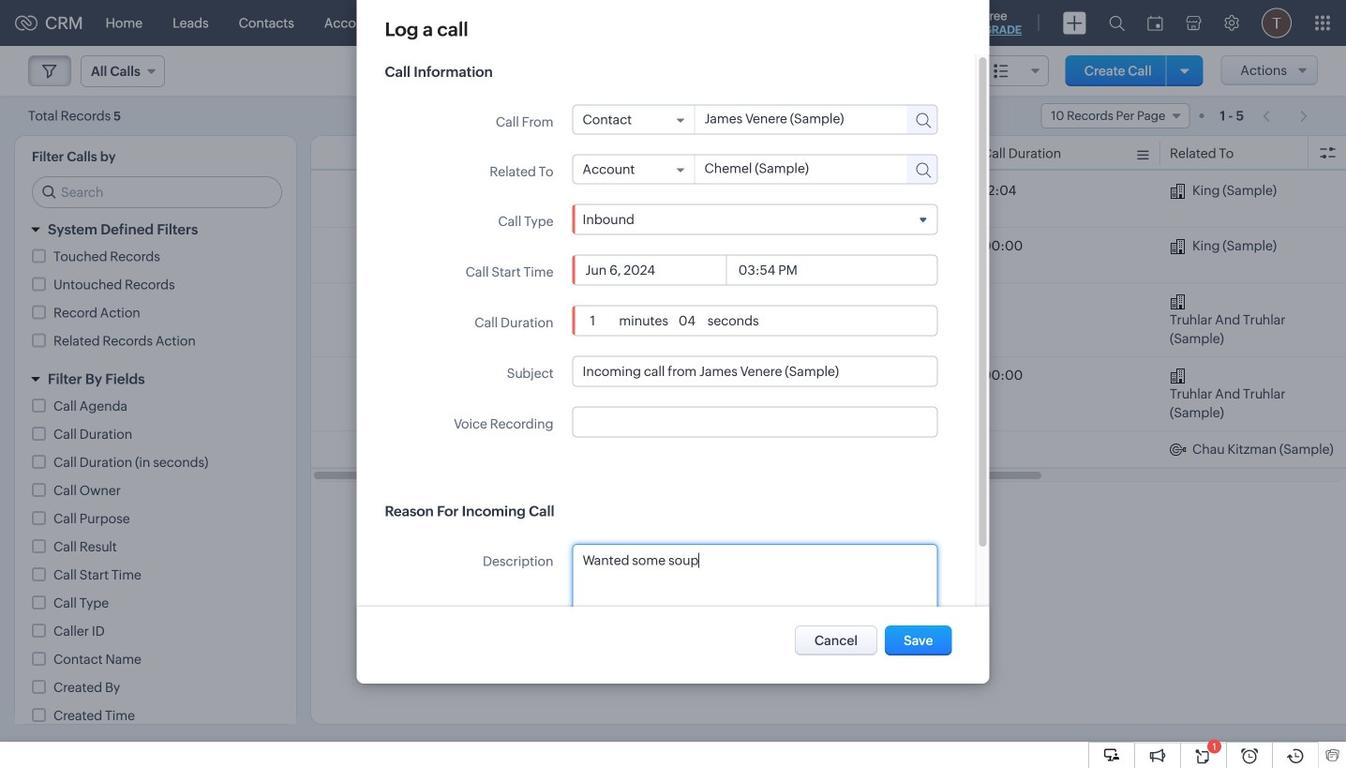 Task type: vqa. For each thing, say whether or not it's contained in the screenshot.
The Search icon
yes



Task type: locate. For each thing, give the bounding box(es) containing it.
None field
[[583, 112, 685, 127], [583, 162, 685, 177], [583, 212, 928, 227], [583, 112, 685, 127], [583, 162, 685, 177], [583, 212, 928, 227]]

calendar image
[[1148, 15, 1164, 30]]

navigation
[[1254, 102, 1319, 129]]

None text field
[[695, 155, 896, 181], [583, 552, 928, 604], [695, 155, 896, 181], [583, 552, 928, 604]]

profile element
[[1251, 0, 1304, 45]]

search image
[[1109, 15, 1125, 31]]

None button
[[795, 626, 878, 656], [885, 626, 952, 656], [795, 626, 878, 656], [885, 626, 952, 656]]

None text field
[[695, 106, 891, 132], [588, 313, 612, 328], [676, 313, 700, 328], [583, 364, 928, 379], [695, 106, 891, 132], [588, 313, 612, 328], [676, 313, 700, 328], [583, 364, 928, 379]]

search element
[[1098, 0, 1137, 46]]

profile image
[[1262, 8, 1292, 38]]

row group
[[311, 173, 1347, 468]]



Task type: describe. For each thing, give the bounding box(es) containing it.
Search text field
[[33, 177, 281, 207]]

create menu element
[[1052, 0, 1098, 45]]

hh:mm a text field
[[736, 263, 807, 278]]

mmm d, yyyy text field
[[583, 263, 727, 278]]

logo image
[[15, 15, 38, 30]]

create menu image
[[1064, 12, 1087, 34]]



